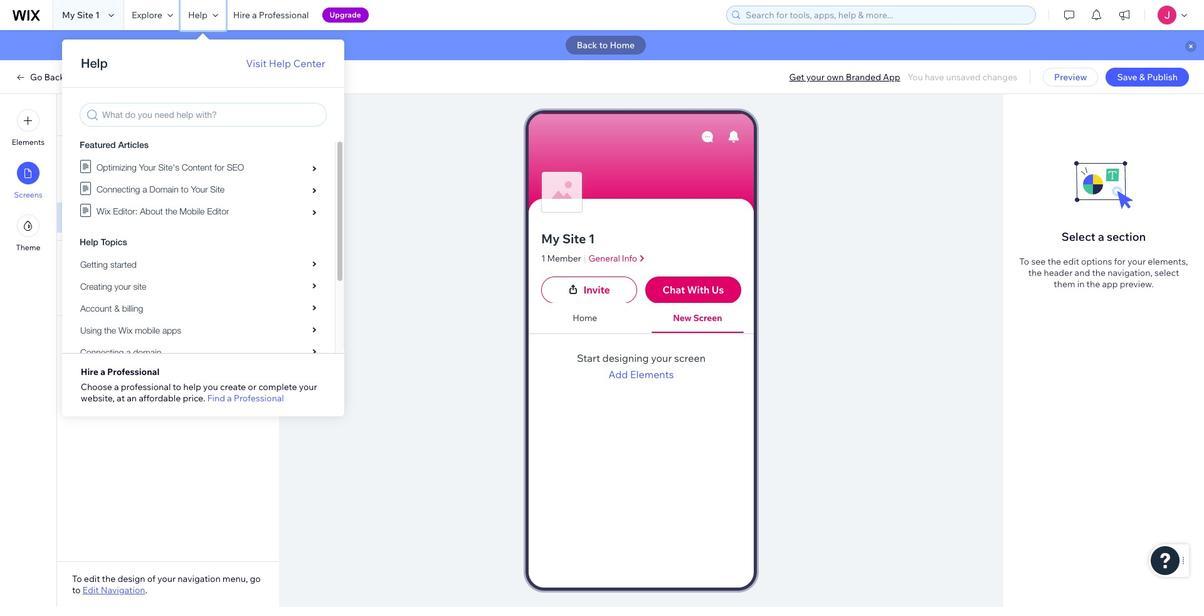 Task type: vqa. For each thing, say whether or not it's contained in the screenshot.
LOYALTY & REFERRALS
no



Task type: locate. For each thing, give the bounding box(es) containing it.
.
[[145, 585, 147, 596]]

your right of
[[157, 573, 176, 585]]

a
[[252, 9, 257, 21], [1098, 230, 1105, 244], [100, 366, 105, 378], [114, 381, 119, 393], [227, 393, 232, 404]]

0 vertical spatial add
[[247, 149, 264, 161]]

in down manage screens
[[113, 149, 121, 161]]

help right the explore
[[188, 9, 208, 21]]

1 horizontal spatial edit
[[1064, 256, 1080, 267]]

0 vertical spatial help
[[188, 9, 208, 21]]

1 vertical spatial hire
[[81, 366, 98, 378]]

hire a professional up visit
[[233, 9, 309, 21]]

1 vertical spatial help
[[269, 57, 291, 70]]

2 horizontal spatial in
[[1078, 279, 1085, 290]]

hire a professional
[[233, 9, 309, 21], [81, 366, 160, 378]]

0 horizontal spatial site
[[77, 9, 93, 21]]

1 horizontal spatial in
[[131, 253, 139, 266]]

0 vertical spatial new
[[91, 212, 109, 223]]

0 vertical spatial hire a professional
[[233, 9, 309, 21]]

the right see
[[1048, 256, 1062, 267]]

select
[[1062, 230, 1096, 244]]

None field
[[205, 68, 308, 86]]

screen down with
[[693, 313, 722, 324]]

publish
[[1148, 72, 1178, 83]]

0 horizontal spatial help
[[188, 9, 208, 21]]

new screen down not
[[72, 287, 122, 299]]

0 horizontal spatial hire
[[81, 366, 98, 378]]

member
[[547, 253, 581, 264]]

to left see
[[1020, 256, 1030, 267]]

edit
[[83, 585, 99, 596]]

0 horizontal spatial to
[[72, 573, 82, 585]]

save
[[1118, 72, 1138, 83]]

new screen up not
[[91, 212, 140, 223]]

1 left the explore
[[95, 9, 100, 21]]

2 horizontal spatial home
[[610, 40, 635, 51]]

own
[[827, 72, 844, 83]]

0 vertical spatial to
[[1020, 256, 1030, 267]]

1 horizontal spatial new
[[91, 212, 109, 223]]

your right complete
[[299, 381, 317, 393]]

manage screens
[[72, 107, 161, 122]]

1 vertical spatial 1
[[589, 231, 595, 246]]

help inside button
[[188, 9, 208, 21]]

screens inside menu
[[14, 190, 42, 200]]

0 horizontal spatial back
[[44, 72, 64, 83]]

to left "edit"
[[72, 573, 82, 585]]

0 horizontal spatial to
[[72, 585, 81, 596]]

hire a professional up at
[[81, 366, 160, 378]]

website,
[[81, 393, 115, 404]]

0 vertical spatial 1
[[95, 9, 100, 21]]

help
[[188, 9, 208, 21], [269, 57, 291, 70]]

1 vertical spatial edit
[[84, 573, 100, 585]]

to
[[1020, 256, 1030, 267], [72, 573, 82, 585]]

in right them
[[1078, 279, 1085, 290]]

1 left member
[[541, 253, 545, 264]]

screen up not
[[111, 212, 140, 223]]

my inside the my site 1 1 member | general info
[[541, 231, 560, 246]]

to inside button
[[599, 40, 608, 51]]

theme
[[16, 243, 40, 252]]

your inside start designing your screen add elements
[[651, 352, 672, 365]]

1 vertical spatial navigation
[[142, 253, 192, 266]]

help right visit
[[269, 57, 291, 70]]

elements
[[12, 137, 45, 147], [630, 369, 674, 381]]

new screen
[[91, 212, 140, 223], [72, 287, 122, 299], [673, 313, 722, 324]]

0 vertical spatial hire
[[233, 9, 250, 21]]

1 horizontal spatial 1
[[541, 253, 545, 264]]

1 vertical spatial site
[[563, 231, 586, 246]]

2 vertical spatial in
[[1078, 279, 1085, 290]]

1 horizontal spatial hire a professional
[[233, 9, 309, 21]]

1 vertical spatial new
[[72, 287, 91, 299]]

1 horizontal spatial elements
[[630, 369, 674, 381]]

see
[[1032, 256, 1046, 267]]

screen down not
[[93, 287, 122, 299]]

edit up them
[[1064, 256, 1080, 267]]

new up system
[[72, 287, 91, 299]]

1 vertical spatial in
[[131, 253, 139, 266]]

in
[[113, 149, 121, 161], [131, 253, 139, 266], [1078, 279, 1085, 290]]

&
[[1140, 72, 1146, 83]]

0 horizontal spatial new
[[72, 287, 91, 299]]

1 horizontal spatial navigation
[[703, 289, 748, 301]]

edit navigation .
[[83, 585, 147, 596]]

1 horizontal spatial to
[[173, 381, 181, 393]]

professional
[[259, 9, 309, 21], [107, 366, 160, 378], [234, 393, 284, 404]]

navigation
[[124, 149, 173, 161], [142, 253, 192, 266], [178, 573, 221, 585]]

0 horizontal spatial edit
[[84, 573, 100, 585]]

visit
[[246, 57, 267, 70]]

screens left not
[[72, 253, 111, 266]]

a right find
[[227, 393, 232, 404]]

edit left the design
[[84, 573, 100, 585]]

screens up theme button
[[14, 190, 42, 200]]

navigation left of
[[101, 585, 145, 596]]

0 horizontal spatial 1
[[95, 9, 100, 21]]

screens down manage
[[72, 149, 111, 161]]

help
[[183, 381, 201, 393]]

unsaved
[[947, 72, 981, 83]]

back inside back to home button
[[577, 40, 598, 51]]

1 horizontal spatial site
[[563, 231, 586, 246]]

back
[[577, 40, 598, 51], [44, 72, 64, 83]]

2 vertical spatial navigation
[[178, 573, 221, 585]]

my for my site 1 1 member | general info
[[541, 231, 560, 246]]

launch
[[72, 361, 102, 372]]

navigation
[[703, 289, 748, 301], [101, 585, 145, 596]]

1 vertical spatial to
[[173, 381, 181, 393]]

in right not
[[131, 253, 139, 266]]

choose a professional to help you create or complete your website, at an affordable price.
[[81, 381, 317, 404]]

to for to edit the design of your navigation menu, go to
[[72, 573, 82, 585]]

0 horizontal spatial navigation
[[101, 585, 145, 596]]

1 horizontal spatial to
[[1020, 256, 1030, 267]]

2 vertical spatial professional
[[234, 393, 284, 404]]

0 vertical spatial site
[[77, 9, 93, 21]]

and
[[1075, 267, 1091, 279]]

1 vertical spatial back
[[44, 72, 64, 83]]

2 vertical spatial 1
[[541, 253, 545, 264]]

0 vertical spatial to
[[599, 40, 608, 51]]

site inside the my site 1 1 member | general info
[[563, 231, 586, 246]]

affordable
[[139, 393, 181, 404]]

hire up the choose
[[81, 366, 98, 378]]

2 vertical spatial screen
[[693, 313, 722, 324]]

price.
[[183, 393, 205, 404]]

1 horizontal spatial back
[[577, 40, 598, 51]]

new down chat
[[673, 313, 692, 324]]

1 horizontal spatial my
[[541, 231, 560, 246]]

to inside to see the edit options for your elements, the header and the navigation, select them in the app preview.
[[1020, 256, 1030, 267]]

0 horizontal spatial in
[[113, 149, 121, 161]]

new up screens not in navigation
[[91, 212, 109, 223]]

elements up screens button
[[12, 137, 45, 147]]

1 up general
[[589, 231, 595, 246]]

your inside choose a professional to help you create or complete your website, at an affordable price.
[[299, 381, 317, 393]]

2 vertical spatial to
[[72, 585, 81, 596]]

1 vertical spatial to
[[72, 573, 82, 585]]

2 vertical spatial home
[[573, 313, 597, 324]]

back to home alert
[[0, 30, 1205, 60]]

a left 'an'
[[114, 381, 119, 393]]

navigation left menu, on the left
[[178, 573, 221, 585]]

1 vertical spatial my
[[541, 231, 560, 246]]

chat with us button
[[645, 277, 742, 304]]

navigation right not
[[142, 253, 192, 266]]

go
[[30, 72, 42, 83]]

2 vertical spatial new
[[673, 313, 692, 324]]

professional for the find a professional link
[[234, 393, 284, 404]]

0 horizontal spatial hire a professional
[[81, 366, 160, 378]]

general
[[589, 253, 620, 264]]

0 vertical spatial edit
[[1064, 256, 1080, 267]]

navigation inside to edit the design of your navigation menu, go to
[[178, 573, 221, 585]]

add
[[247, 149, 264, 161], [609, 369, 628, 381]]

2 horizontal spatial 1
[[589, 231, 595, 246]]

navigation down manage screens
[[124, 149, 173, 161]]

edit
[[1064, 256, 1080, 267], [84, 573, 100, 585]]

1 for my site 1 1 member | general info
[[589, 231, 595, 246]]

edit inside to see the edit options for your elements, the header and the navigation, select them in the app preview.
[[1064, 256, 1080, 267]]

elements inside start designing your screen add elements
[[630, 369, 674, 381]]

site left the explore
[[77, 9, 93, 21]]

options
[[1082, 256, 1113, 267]]

0 vertical spatial my
[[62, 9, 75, 21]]

start designing your screen add elements
[[577, 352, 706, 381]]

0 horizontal spatial add
[[247, 149, 264, 161]]

2 horizontal spatial to
[[599, 40, 608, 51]]

you have unsaved changes
[[908, 72, 1018, 83]]

0 vertical spatial elements
[[12, 137, 45, 147]]

1 vertical spatial home
[[91, 183, 116, 194]]

your right the for
[[1128, 256, 1146, 267]]

1 vertical spatial hire a professional
[[81, 366, 160, 378]]

new
[[91, 212, 109, 223], [72, 287, 91, 299], [673, 313, 692, 324]]

1 for my site 1
[[95, 9, 100, 21]]

the left header
[[1029, 267, 1042, 279]]

1 vertical spatial elements
[[630, 369, 674, 381]]

your up add elements button
[[651, 352, 672, 365]]

1
[[95, 9, 100, 21], [589, 231, 595, 246], [541, 253, 545, 264]]

the
[[1048, 256, 1062, 267], [1029, 267, 1042, 279], [1092, 267, 1106, 279], [1087, 279, 1101, 290], [102, 573, 116, 585]]

to inside to edit the design of your navigation menu, go to
[[72, 573, 82, 585]]

you
[[908, 72, 923, 83]]

0 vertical spatial professional
[[259, 9, 309, 21]]

0 vertical spatial home
[[610, 40, 635, 51]]

to
[[599, 40, 608, 51], [173, 381, 181, 393], [72, 585, 81, 596]]

header
[[718, 116, 748, 128]]

menu
[[0, 102, 56, 260]]

preview.
[[1120, 279, 1154, 290]]

1 horizontal spatial hire
[[233, 9, 250, 21]]

screen
[[111, 212, 140, 223], [93, 287, 122, 299], [693, 313, 722, 324]]

theme button
[[16, 215, 40, 252]]

the right "edit"
[[102, 573, 116, 585]]

system
[[72, 329, 108, 341]]

hire right "help" button
[[233, 9, 250, 21]]

1 vertical spatial add
[[609, 369, 628, 381]]

0 horizontal spatial my
[[62, 9, 75, 21]]

upgrade
[[330, 10, 361, 19]]

1 vertical spatial screen
[[93, 287, 122, 299]]

1 horizontal spatial help
[[269, 57, 291, 70]]

1 horizontal spatial add
[[609, 369, 628, 381]]

go back button
[[15, 72, 64, 83]]

screens for screens
[[14, 190, 42, 200]]

screen
[[674, 352, 706, 365]]

0 vertical spatial navigation
[[124, 149, 173, 161]]

save & publish button
[[1106, 68, 1189, 87]]

navigation right chat
[[703, 289, 748, 301]]

new screen down with
[[673, 313, 722, 324]]

0 vertical spatial new screen
[[91, 212, 140, 223]]

go back
[[30, 72, 64, 83]]

elements down designing
[[630, 369, 674, 381]]

save & publish
[[1118, 72, 1178, 83]]

screens not in navigation
[[72, 253, 192, 266]]

login
[[72, 386, 95, 398]]

visit help center link
[[246, 56, 325, 71]]

site up member
[[563, 231, 586, 246]]

0 vertical spatial back
[[577, 40, 598, 51]]



Task type: describe. For each thing, give the bounding box(es) containing it.
screens
[[110, 329, 147, 341]]

app
[[883, 72, 901, 83]]

an
[[127, 393, 137, 404]]

complete
[[259, 381, 297, 393]]

have
[[925, 72, 945, 83]]

explore
[[132, 9, 162, 21]]

for
[[1115, 256, 1126, 267]]

invite button
[[541, 277, 637, 304]]

or
[[248, 381, 257, 393]]

1 horizontal spatial home
[[573, 313, 597, 324]]

1 vertical spatial professional
[[107, 366, 160, 378]]

your inside to see the edit options for your elements, the header and the navigation, select them in the app preview.
[[1128, 256, 1146, 267]]

changes
[[983, 72, 1018, 83]]

2 horizontal spatial new
[[673, 313, 692, 324]]

menu,
[[223, 573, 248, 585]]

upgrade button
[[322, 8, 369, 23]]

my site 1
[[62, 9, 100, 21]]

you
[[203, 381, 218, 393]]

not
[[113, 253, 129, 266]]

a up the choose
[[100, 366, 105, 378]]

to see the edit options for your elements, the header and the navigation, select them in the app preview.
[[1020, 256, 1189, 290]]

go
[[250, 573, 261, 585]]

my site 1 1 member | general info
[[541, 231, 637, 265]]

find
[[207, 393, 225, 404]]

them
[[1054, 279, 1076, 290]]

site for my site 1 1 member | general info
[[563, 231, 586, 246]]

site for my site 1
[[77, 9, 93, 21]]

home inside button
[[610, 40, 635, 51]]

manage
[[72, 107, 115, 122]]

screens up screens in navigation
[[118, 107, 161, 122]]

in inside to see the edit options for your elements, the header and the navigation, select them in the app preview.
[[1078, 279, 1085, 290]]

choose
[[81, 381, 112, 393]]

the left app
[[1087, 279, 1101, 290]]

0 vertical spatial screen
[[111, 212, 140, 223]]

your right get
[[807, 72, 825, 83]]

0 horizontal spatial elements
[[12, 137, 45, 147]]

header
[[1044, 267, 1073, 279]]

design
[[118, 573, 145, 585]]

the inside to edit the design of your navigation menu, go to
[[102, 573, 116, 585]]

to for to see the edit options for your elements, the header and the navigation, select them in the app preview.
[[1020, 256, 1030, 267]]

get
[[790, 72, 805, 83]]

select
[[1155, 267, 1180, 279]]

screens for screens not in navigation
[[72, 253, 111, 266]]

screens button
[[14, 162, 42, 200]]

section
[[1107, 230, 1146, 244]]

invite
[[584, 284, 610, 296]]

edit inside to edit the design of your navigation menu, go to
[[84, 573, 100, 585]]

at
[[117, 393, 125, 404]]

1 member button
[[541, 252, 581, 265]]

hire a professional link
[[226, 0, 317, 30]]

branded
[[846, 72, 881, 83]]

Search for tools, apps, help & more... field
[[742, 6, 1032, 24]]

0 vertical spatial in
[[113, 149, 121, 161]]

get your own branded app button
[[790, 72, 901, 83]]

1 vertical spatial new screen
[[72, 287, 122, 299]]

chat
[[663, 284, 685, 296]]

chat with us
[[663, 284, 724, 296]]

professional
[[121, 381, 171, 393]]

to edit the design of your navigation menu, go to
[[72, 573, 261, 596]]

get your own branded app
[[790, 72, 901, 83]]

of
[[147, 573, 156, 585]]

a up visit
[[252, 9, 257, 21]]

0 vertical spatial navigation
[[703, 289, 748, 301]]

2 vertical spatial new screen
[[673, 313, 722, 324]]

center
[[293, 57, 325, 70]]

elements,
[[1148, 256, 1189, 267]]

visit help center
[[246, 57, 325, 70]]

menu containing elements
[[0, 102, 56, 260]]

the right and
[[1092, 267, 1106, 279]]

app
[[1103, 279, 1118, 290]]

your inside to edit the design of your navigation menu, go to
[[157, 573, 176, 585]]

elements button
[[12, 109, 45, 147]]

preview
[[1055, 72, 1088, 83]]

with
[[687, 284, 710, 296]]

designing
[[603, 352, 649, 365]]

screens in navigation
[[72, 149, 173, 161]]

create
[[220, 381, 246, 393]]

screens for screens in navigation
[[72, 149, 111, 161]]

edit navigation button
[[83, 585, 145, 596]]

add inside start designing your screen add elements
[[609, 369, 628, 381]]

1 vertical spatial navigation
[[101, 585, 145, 596]]

back to home button
[[566, 36, 646, 55]]

system screens
[[72, 329, 147, 341]]

a right select
[[1098, 230, 1105, 244]]

to inside choose a professional to help you create or complete your website, at an affordable price.
[[173, 381, 181, 393]]

find a professional
[[207, 393, 284, 404]]

|
[[584, 252, 586, 265]]

help button
[[181, 0, 226, 30]]

professional for hire a professional link
[[259, 9, 309, 21]]

to inside to edit the design of your navigation menu, go to
[[72, 585, 81, 596]]

0 horizontal spatial home
[[91, 183, 116, 194]]

a inside choose a professional to help you create or complete your website, at an affordable price.
[[114, 381, 119, 393]]

info
[[622, 253, 637, 264]]

start
[[577, 352, 600, 365]]

navigation,
[[1108, 267, 1153, 279]]

back to home
[[577, 40, 635, 51]]

add elements button
[[609, 367, 674, 382]]

select a section
[[1062, 230, 1146, 244]]

us
[[712, 284, 724, 296]]

my for my site 1
[[62, 9, 75, 21]]

my site 1 button
[[541, 230, 742, 248]]



